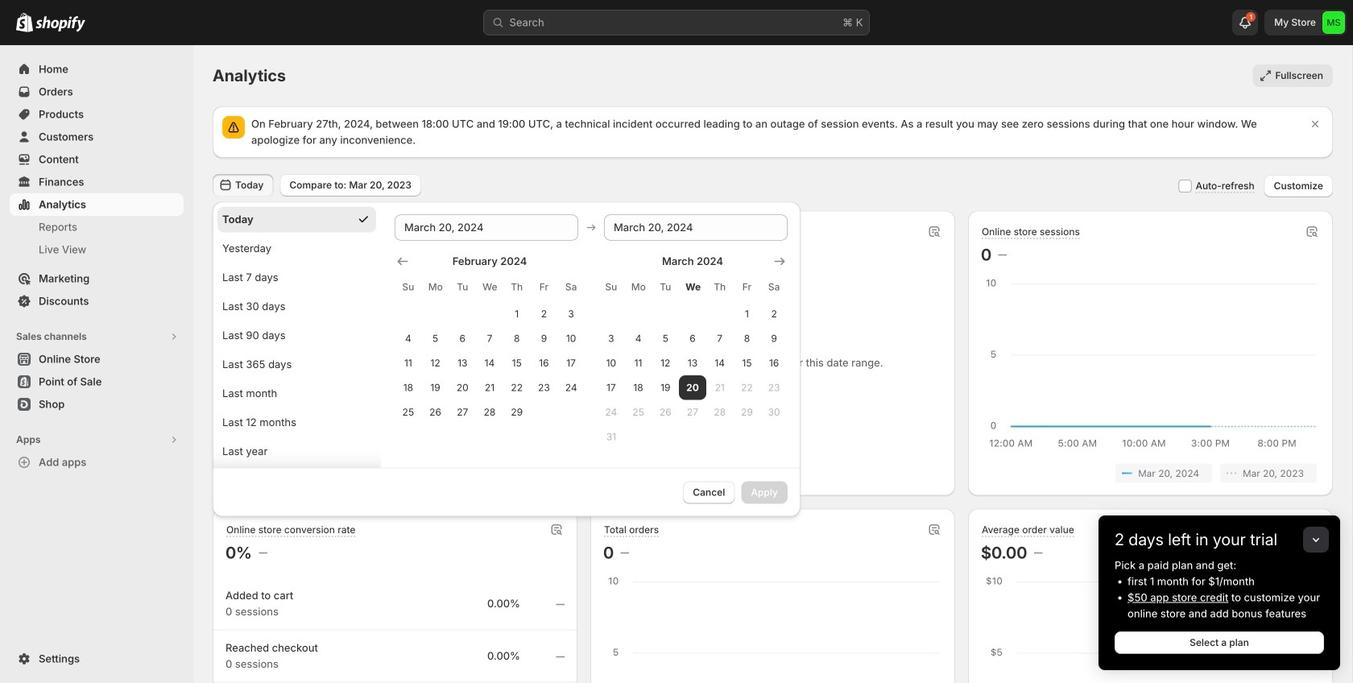 Task type: locate. For each thing, give the bounding box(es) containing it.
2 monday element from the left
[[625, 273, 652, 302]]

2 list from the left
[[984, 464, 1317, 483]]

1 yyyy-mm-dd text field from the left
[[395, 215, 578, 240]]

1 sunday element from the left
[[395, 273, 422, 302]]

tuesday element for 2nd grid from right's wednesday element
[[449, 273, 476, 302]]

0 horizontal spatial thursday element
[[503, 273, 530, 302]]

1 saturday element from the left
[[558, 273, 585, 302]]

0 horizontal spatial friday element
[[530, 273, 558, 302]]

monday element for 2nd grid from right sunday element
[[422, 273, 449, 302]]

1 horizontal spatial yyyy-mm-dd text field
[[604, 215, 788, 240]]

0 horizontal spatial sunday element
[[395, 273, 422, 302]]

0 horizontal spatial saturday element
[[558, 273, 585, 302]]

2 wednesday element from the left
[[679, 273, 706, 302]]

1 horizontal spatial wednesday element
[[679, 273, 706, 302]]

friday element
[[530, 273, 558, 302], [733, 273, 761, 302]]

sunday element for second grid from left
[[598, 273, 625, 302]]

2 grid from the left
[[598, 253, 788, 449]]

1 horizontal spatial tuesday element
[[652, 273, 679, 302]]

tuesday element
[[449, 273, 476, 302], [652, 273, 679, 302]]

sunday element for 2nd grid from right
[[395, 273, 422, 302]]

1 horizontal spatial saturday element
[[761, 273, 788, 302]]

0 horizontal spatial monday element
[[422, 273, 449, 302]]

1 wednesday element from the left
[[476, 273, 503, 302]]

wednesday element
[[476, 273, 503, 302], [679, 273, 706, 302]]

shopify image
[[16, 13, 33, 32]]

1 horizontal spatial thursday element
[[706, 273, 733, 302]]

0 horizontal spatial tuesday element
[[449, 273, 476, 302]]

list
[[229, 464, 561, 483], [984, 464, 1317, 483]]

friday element for wednesday element for second grid from left thursday element
[[733, 273, 761, 302]]

2 sunday element from the left
[[598, 273, 625, 302]]

my store image
[[1323, 11, 1345, 34]]

1 horizontal spatial friday element
[[733, 273, 761, 302]]

saturday element
[[558, 273, 585, 302], [761, 273, 788, 302]]

2 friday element from the left
[[733, 273, 761, 302]]

0 horizontal spatial list
[[229, 464, 561, 483]]

2 saturday element from the left
[[761, 273, 788, 302]]

0 horizontal spatial wednesday element
[[476, 273, 503, 302]]

1 thursday element from the left
[[503, 273, 530, 302]]

1 horizontal spatial list
[[984, 464, 1317, 483]]

1 horizontal spatial monday element
[[625, 273, 652, 302]]

1 tuesday element from the left
[[449, 273, 476, 302]]

monday element
[[422, 273, 449, 302], [625, 273, 652, 302]]

YYYY-MM-DD text field
[[395, 215, 578, 240], [604, 215, 788, 240]]

1 horizontal spatial sunday element
[[598, 273, 625, 302]]

wednesday element for 2nd grid from right
[[476, 273, 503, 302]]

1 friday element from the left
[[530, 273, 558, 302]]

0 horizontal spatial yyyy-mm-dd text field
[[395, 215, 578, 240]]

sunday element
[[395, 273, 422, 302], [598, 273, 625, 302]]

2 thursday element from the left
[[706, 273, 733, 302]]

thursday element
[[503, 273, 530, 302], [706, 273, 733, 302]]

0 horizontal spatial grid
[[395, 253, 585, 424]]

1 horizontal spatial grid
[[598, 253, 788, 449]]

thursday element for wednesday element for second grid from left
[[706, 273, 733, 302]]

grid
[[395, 253, 585, 424], [598, 253, 788, 449]]

thursday element for 2nd grid from right's wednesday element
[[503, 273, 530, 302]]

monday element for sunday element for second grid from left
[[625, 273, 652, 302]]

2 tuesday element from the left
[[652, 273, 679, 302]]

1 monday element from the left
[[422, 273, 449, 302]]

1 list from the left
[[229, 464, 561, 483]]



Task type: vqa. For each thing, say whether or not it's contained in the screenshot.
the Thursday element to the right
yes



Task type: describe. For each thing, give the bounding box(es) containing it.
2 yyyy-mm-dd text field from the left
[[604, 215, 788, 240]]

saturday element for "friday" element corresponding to wednesday element for second grid from left thursday element
[[761, 273, 788, 302]]

wednesday element for second grid from left
[[679, 273, 706, 302]]

saturday element for thursday element associated with 2nd grid from right's wednesday element "friday" element
[[558, 273, 585, 302]]

1 grid from the left
[[395, 253, 585, 424]]

tuesday element for wednesday element for second grid from left
[[652, 273, 679, 302]]

friday element for thursday element associated with 2nd grid from right's wednesday element
[[530, 273, 558, 302]]

shopify image
[[35, 16, 85, 32]]



